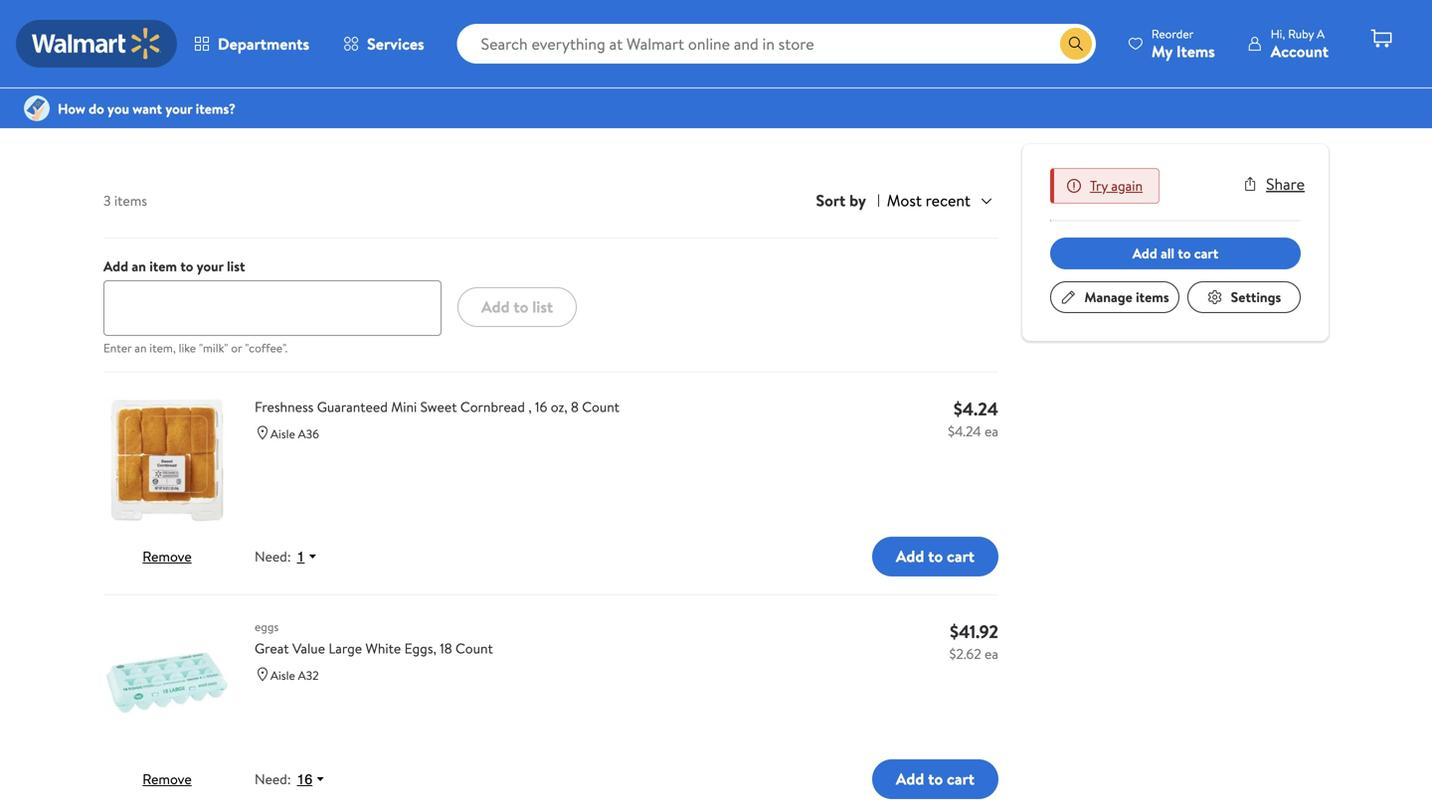 Task type: describe. For each thing, give the bounding box(es) containing it.
how do you want your items?
[[58, 99, 236, 118]]

items for 3
[[114, 191, 147, 210]]

sweet
[[420, 397, 457, 417]]

account
[[1271, 40, 1329, 62]]

16 button
[[291, 771, 334, 789]]

like
[[179, 340, 196, 357]]

remove for $41.92
[[143, 770, 192, 789]]

freshness guaranteed mini sweet cornbread , 16 oz, 8 count link
[[255, 397, 924, 418]]

list
[[177, 97, 214, 130]]

by
[[850, 190, 866, 212]]

most recent button
[[879, 188, 999, 214]]

how
[[58, 99, 85, 118]]

settings button
[[1188, 282, 1301, 313]]

$2.62
[[950, 645, 982, 664]]

8
[[571, 397, 579, 417]]

add all to cart button
[[1051, 238, 1301, 270]]

$41.92 $2.62 ea
[[950, 620, 999, 664]]

items for my
[[125, 60, 158, 80]]

cart for $41.92
[[947, 769, 975, 791]]

great value large white eggs, 18 count link
[[255, 639, 924, 660]]

"coffee".
[[245, 340, 288, 357]]

freshness guaranteed mini sweet cornbread , 16 oz, 8 count
[[255, 397, 620, 417]]

Add an item to your list text field
[[103, 280, 442, 336]]

add all to cart
[[1133, 244, 1219, 263]]

value
[[292, 639, 325, 659]]

want
[[133, 99, 162, 118]]

ruby
[[1289, 25, 1315, 42]]

cart contains 0 items total amount $0.00 image
[[1370, 27, 1394, 51]]

large
[[329, 639, 362, 659]]

my items link
[[103, 60, 158, 80]]

3 items
[[103, 191, 147, 210]]

3
[[103, 191, 111, 210]]

white
[[366, 639, 401, 659]]

aisle a32
[[271, 667, 319, 684]]

18
[[440, 639, 452, 659]]

my items /
[[103, 60, 171, 80]]

search icon image
[[1068, 36, 1084, 52]]

guaranteed
[[317, 397, 388, 417]]

aisle for aisle a32
[[271, 667, 295, 684]]

freshness
[[255, 397, 314, 417]]

ea for $4.24
[[985, 422, 999, 441]]

items
[[1177, 40, 1215, 62]]

all
[[1161, 244, 1175, 263]]

departments
[[218, 33, 309, 55]]

banner title icon image
[[24, 96, 50, 121]]

services button
[[326, 20, 441, 68]]

or
[[231, 340, 242, 357]]

share button
[[1243, 173, 1305, 195]]

you
[[107, 99, 129, 118]]

your for items?
[[166, 99, 192, 118]]

do
[[89, 99, 104, 118]]

$41.92
[[950, 620, 999, 645]]

a36
[[298, 426, 319, 443]]

sort by
[[816, 190, 866, 212]]

cornbread
[[461, 397, 525, 417]]

an for add
[[132, 257, 146, 276]]

services
[[367, 33, 424, 55]]

/
[[166, 60, 171, 80]]

items?
[[196, 99, 236, 118]]

walmart image
[[32, 28, 161, 60]]

enter
[[103, 340, 132, 357]]

mini
[[391, 397, 417, 417]]

add to cart for $4.24
[[896, 546, 975, 568]]



Task type: vqa. For each thing, say whether or not it's contained in the screenshot.
1 on the bottom left
yes



Task type: locate. For each thing, give the bounding box(es) containing it.
great
[[255, 639, 289, 659]]

0 horizontal spatial count
[[456, 639, 493, 659]]

an
[[132, 257, 146, 276], [135, 340, 147, 357]]

again
[[1112, 176, 1143, 195]]

manage items
[[1085, 287, 1170, 307]]

1 vertical spatial need:
[[255, 770, 291, 790]]

0 horizontal spatial your
[[166, 99, 192, 118]]

ruby's list
[[103, 97, 214, 130]]

item
[[149, 257, 177, 276]]

departments button
[[177, 20, 326, 68]]

settings
[[1231, 287, 1282, 307]]

try again button
[[1090, 176, 1143, 195]]

most
[[887, 190, 922, 211]]

2 vertical spatial items
[[1136, 287, 1170, 307]]

16
[[535, 397, 548, 417], [297, 772, 313, 788]]

2 remove button from the top
[[143, 770, 192, 789]]

aisle left a32 at the left of the page
[[271, 667, 295, 684]]

1 horizontal spatial count
[[582, 397, 620, 417]]

remove button for $41.92
[[143, 770, 192, 789]]

2 need: from the top
[[255, 770, 291, 790]]

manage
[[1085, 287, 1133, 307]]

add
[[1133, 244, 1158, 263], [103, 257, 128, 276], [482, 296, 510, 318], [896, 546, 925, 568], [896, 769, 925, 791]]

remove for $4.24
[[143, 547, 192, 566]]

16 inside popup button
[[297, 772, 313, 788]]

your
[[166, 99, 192, 118], [197, 257, 224, 276]]

count right 8
[[582, 397, 620, 417]]

reorder my items
[[1152, 25, 1215, 62]]

aisle a36
[[271, 426, 319, 443]]

try again
[[1090, 176, 1143, 195]]

aisle
[[271, 426, 295, 443], [271, 667, 295, 684]]

my inside reorder my items
[[1152, 40, 1173, 62]]

add an item to your list
[[103, 257, 245, 276]]

items for manage
[[1136, 287, 1170, 307]]

0 vertical spatial add to cart button
[[872, 537, 999, 577]]

0 vertical spatial remove button
[[143, 547, 192, 566]]

add to cart button for $41.92
[[872, 760, 999, 800]]

remove
[[143, 547, 192, 566], [143, 770, 192, 789]]

add to cart button
[[872, 537, 999, 577], [872, 760, 999, 800]]

1 add to cart from the top
[[896, 546, 975, 568]]

Walmart Site-Wide search field
[[457, 24, 1096, 64]]

aisle left a36 at the bottom
[[271, 426, 295, 443]]

2 ea from the top
[[985, 645, 999, 664]]

1 vertical spatial remove button
[[143, 770, 192, 789]]

count right 18 at the bottom left of the page
[[456, 639, 493, 659]]

,
[[529, 397, 532, 417]]

hi, ruby a account
[[1271, 25, 1329, 62]]

list
[[227, 257, 245, 276], [532, 296, 553, 318]]

$4.24
[[954, 397, 999, 422], [948, 422, 982, 441]]

oz,
[[551, 397, 568, 417]]

recent
[[926, 190, 971, 211]]

1 vertical spatial ea
[[985, 645, 999, 664]]

1 vertical spatial 16
[[297, 772, 313, 788]]

manage items button
[[1051, 282, 1180, 313]]

0 horizontal spatial list
[[227, 257, 245, 276]]

eggs
[[255, 619, 279, 636]]

try
[[1090, 176, 1108, 195]]

eggs,
[[405, 639, 437, 659]]

1 vertical spatial count
[[456, 639, 493, 659]]

your right the want
[[166, 99, 192, 118]]

add to cart for $41.92
[[896, 769, 975, 791]]

list inside "add to list" button
[[532, 296, 553, 318]]

sort
[[816, 190, 846, 212]]

0 vertical spatial an
[[132, 257, 146, 276]]

reorder
[[1152, 25, 1194, 42]]

0 vertical spatial aisle
[[271, 426, 295, 443]]

1 add to cart button from the top
[[872, 537, 999, 577]]

0 vertical spatial need:
[[255, 547, 291, 567]]

1 horizontal spatial list
[[532, 296, 553, 318]]

aisle for aisle a36
[[271, 426, 295, 443]]

2 add to cart button from the top
[[872, 760, 999, 800]]

1 remove button from the top
[[143, 547, 192, 566]]

remove button for $4.24
[[143, 547, 192, 566]]

0 vertical spatial your
[[166, 99, 192, 118]]

0 vertical spatial items
[[125, 60, 158, 80]]

your right item
[[197, 257, 224, 276]]

add to list button
[[458, 287, 577, 327]]

1 aisle from the top
[[271, 426, 295, 443]]

Search search field
[[457, 24, 1096, 64]]

your for list
[[197, 257, 224, 276]]

0 horizontal spatial 16
[[297, 772, 313, 788]]

need: for $4.24
[[255, 547, 291, 567]]

share
[[1267, 173, 1305, 195]]

my left the items
[[1152, 40, 1173, 62]]

items left /
[[125, 60, 158, 80]]

a
[[1317, 25, 1325, 42]]

count inside freshness guaranteed mini sweet cornbread , 16 oz, 8 count link
[[582, 397, 620, 417]]

count
[[582, 397, 620, 417], [456, 639, 493, 659]]

1 vertical spatial remove
[[143, 770, 192, 789]]

add to list
[[482, 296, 553, 318]]

items inside button
[[1136, 287, 1170, 307]]

remove button
[[143, 547, 192, 566], [143, 770, 192, 789]]

items right 3
[[114, 191, 147, 210]]

need: for $41.92
[[255, 770, 291, 790]]

1 button
[[291, 548, 327, 566]]

1 vertical spatial items
[[114, 191, 147, 210]]

hi,
[[1271, 25, 1286, 42]]

ruby's
[[103, 97, 171, 130]]

0 vertical spatial add to cart
[[896, 546, 975, 568]]

1 vertical spatial an
[[135, 340, 147, 357]]

0 vertical spatial remove
[[143, 547, 192, 566]]

0 vertical spatial list
[[227, 257, 245, 276]]

items right manage
[[1136, 287, 1170, 307]]

1 vertical spatial aisle
[[271, 667, 295, 684]]

ea for $41.92
[[985, 645, 999, 664]]

1 vertical spatial add to cart button
[[872, 760, 999, 800]]

0 vertical spatial cart
[[1195, 244, 1219, 263]]

my
[[1152, 40, 1173, 62], [103, 60, 122, 80]]

0 vertical spatial 16
[[535, 397, 548, 417]]

1 vertical spatial add to cart
[[896, 769, 975, 791]]

2 aisle from the top
[[271, 667, 295, 684]]

1 vertical spatial list
[[532, 296, 553, 318]]

0 vertical spatial count
[[582, 397, 620, 417]]

1 vertical spatial your
[[197, 257, 224, 276]]

2 add to cart from the top
[[896, 769, 975, 791]]

add to cart button for $4.24
[[872, 537, 999, 577]]

0 horizontal spatial my
[[103, 60, 122, 80]]

an left item
[[132, 257, 146, 276]]

an for enter
[[135, 340, 147, 357]]

$4.24 $4.24 ea
[[948, 397, 999, 441]]

item,
[[150, 340, 176, 357]]

2 remove from the top
[[143, 770, 192, 789]]

1 horizontal spatial 16
[[535, 397, 548, 417]]

cart
[[1195, 244, 1219, 263], [947, 546, 975, 568], [947, 769, 975, 791]]

1
[[297, 549, 305, 565]]

my down the walmart image
[[103, 60, 122, 80]]

1 horizontal spatial your
[[197, 257, 224, 276]]

add to cart
[[896, 546, 975, 568], [896, 769, 975, 791]]

eggs great value large white eggs, 18 count
[[255, 619, 493, 659]]

2 vertical spatial cart
[[947, 769, 975, 791]]

most recent
[[887, 190, 971, 211]]

cart inside button
[[1195, 244, 1219, 263]]

1 ea from the top
[[985, 422, 999, 441]]

1 horizontal spatial my
[[1152, 40, 1173, 62]]

1 need: from the top
[[255, 547, 291, 567]]

count inside eggs great value large white eggs, 18 count
[[456, 639, 493, 659]]

"milk"
[[199, 340, 228, 357]]

an left item,
[[135, 340, 147, 357]]

0 vertical spatial ea
[[985, 422, 999, 441]]

1 remove from the top
[[143, 547, 192, 566]]

ea inside $4.24 $4.24 ea
[[985, 422, 999, 441]]

cart for $4.24
[[947, 546, 975, 568]]

ea inside $41.92 $2.62 ea
[[985, 645, 999, 664]]

to
[[1178, 244, 1191, 263], [180, 257, 193, 276], [514, 296, 529, 318], [928, 546, 943, 568], [928, 769, 943, 791]]

1 vertical spatial cart
[[947, 546, 975, 568]]

items
[[125, 60, 158, 80], [114, 191, 147, 210], [1136, 287, 1170, 307]]

a32
[[298, 667, 319, 684]]

enter an item, like "milk" or "coffee".
[[103, 340, 288, 357]]



